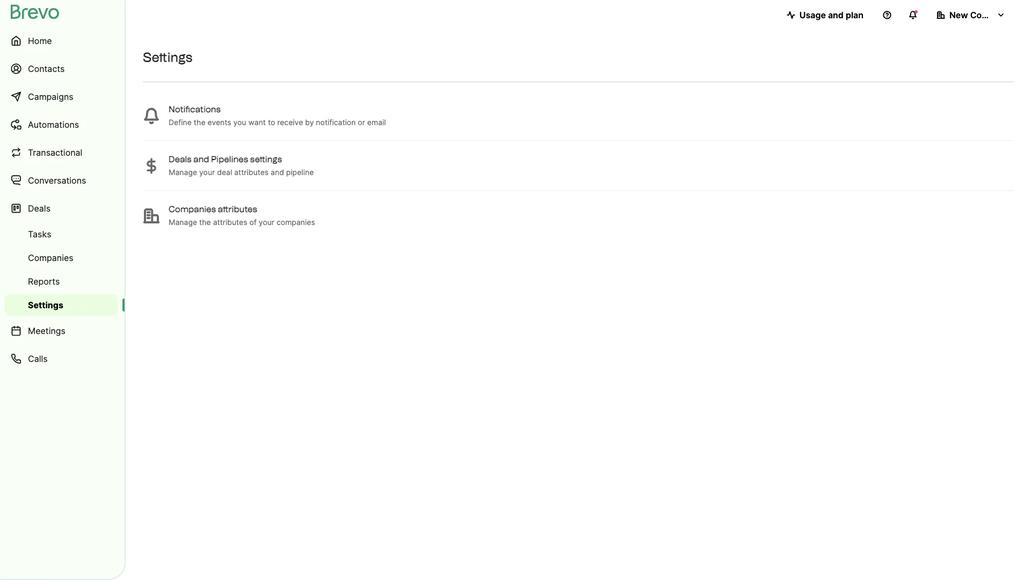 Task type: describe. For each thing, give the bounding box(es) containing it.
deals for deals and pipelines settings manage your deal attributes and pipeline
[[169, 154, 192, 164]]

and for usage
[[828, 10, 844, 20]]

notifications define the events you want to receive by notification or email
[[169, 104, 386, 127]]

companies for companies
[[28, 252, 73, 263]]

reports link
[[4, 271, 118, 292]]

the inside notifications define the events you want to receive by notification or email
[[194, 117, 206, 127]]

and for deals
[[194, 154, 209, 164]]

home
[[28, 35, 52, 46]]

meetings
[[28, 326, 66, 336]]

notifications
[[169, 104, 221, 114]]

want
[[248, 117, 266, 127]]

contacts link
[[4, 56, 118, 82]]

your inside deals and pipelines settings manage your deal attributes and pipeline
[[199, 167, 215, 176]]

campaigns
[[28, 91, 73, 102]]

tasks link
[[4, 223, 118, 245]]

new
[[950, 10, 968, 20]]

plan
[[846, 10, 864, 20]]

you
[[233, 117, 246, 127]]

reports
[[28, 276, 60, 287]]

companies attributes manage the attributes of your companies
[[169, 204, 315, 226]]

calls
[[28, 353, 48, 364]]

or
[[358, 117, 365, 127]]

pipeline
[[286, 167, 314, 176]]

receive
[[277, 117, 303, 127]]

automations
[[28, 119, 79, 130]]

the inside companies attributes manage the attributes of your companies
[[199, 217, 211, 226]]

your inside companies attributes manage the attributes of your companies
[[259, 217, 275, 226]]

meetings link
[[4, 318, 118, 344]]

new company button
[[928, 4, 1014, 26]]

tasks
[[28, 229, 51, 240]]

manage inside deals and pipelines settings manage your deal attributes and pipeline
[[169, 167, 197, 176]]

conversations link
[[4, 168, 118, 193]]

calls link
[[4, 346, 118, 372]]

settings
[[250, 154, 282, 164]]

define
[[169, 117, 192, 127]]

2 vertical spatial attributes
[[213, 217, 247, 226]]



Task type: vqa. For each thing, say whether or not it's contained in the screenshot.
topmost attributes
yes



Task type: locate. For each thing, give the bounding box(es) containing it.
by
[[305, 117, 314, 127]]

1 vertical spatial deals
[[28, 203, 50, 214]]

usage and plan button
[[778, 4, 872, 26]]

conversations
[[28, 175, 86, 186]]

settings
[[143, 49, 193, 65], [28, 300, 63, 311]]

0 vertical spatial attributes
[[234, 167, 269, 176]]

companies link
[[4, 247, 118, 269]]

companies inside companies attributes manage the attributes of your companies
[[169, 204, 216, 214]]

and left pipelines
[[194, 154, 209, 164]]

and left plan
[[828, 10, 844, 20]]

the
[[194, 117, 206, 127], [199, 217, 211, 226]]

1 vertical spatial the
[[199, 217, 211, 226]]

transactional link
[[4, 140, 118, 165]]

your
[[199, 167, 215, 176], [259, 217, 275, 226]]

deals for deals
[[28, 203, 50, 214]]

attributes left of
[[213, 217, 247, 226]]

deals and pipelines settings manage your deal attributes and pipeline
[[169, 154, 314, 176]]

1 horizontal spatial and
[[271, 167, 284, 176]]

0 horizontal spatial companies
[[28, 252, 73, 263]]

manage inside companies attributes manage the attributes of your companies
[[169, 217, 197, 226]]

deals down define
[[169, 154, 192, 164]]

attributes down settings in the left of the page
[[234, 167, 269, 176]]

the down "notifications"
[[194, 117, 206, 127]]

companies for companies attributes manage the attributes of your companies
[[169, 204, 216, 214]]

the left of
[[199, 217, 211, 226]]

1 horizontal spatial your
[[259, 217, 275, 226]]

of
[[250, 217, 257, 226]]

2 vertical spatial and
[[271, 167, 284, 176]]

deals up tasks
[[28, 203, 50, 214]]

1 vertical spatial your
[[259, 217, 275, 226]]

new company
[[950, 10, 1010, 20]]

0 vertical spatial the
[[194, 117, 206, 127]]

email
[[367, 117, 386, 127]]

deals link
[[4, 196, 118, 221]]

your left deal
[[199, 167, 215, 176]]

companies
[[277, 217, 315, 226]]

0 vertical spatial settings
[[143, 49, 193, 65]]

home link
[[4, 28, 118, 54]]

attributes
[[234, 167, 269, 176], [218, 204, 257, 214], [213, 217, 247, 226]]

and down settings in the left of the page
[[271, 167, 284, 176]]

1 vertical spatial companies
[[28, 252, 73, 263]]

and inside button
[[828, 10, 844, 20]]

2 manage from the top
[[169, 217, 197, 226]]

0 horizontal spatial deals
[[28, 203, 50, 214]]

1 vertical spatial settings
[[28, 300, 63, 311]]

usage
[[800, 10, 826, 20]]

1 horizontal spatial companies
[[169, 204, 216, 214]]

company
[[971, 10, 1010, 20]]

pipelines
[[211, 154, 248, 164]]

0 vertical spatial manage
[[169, 167, 197, 176]]

deal
[[217, 167, 232, 176]]

0 vertical spatial companies
[[169, 204, 216, 214]]

to
[[268, 117, 275, 127]]

2 horizontal spatial and
[[828, 10, 844, 20]]

and
[[828, 10, 844, 20], [194, 154, 209, 164], [271, 167, 284, 176]]

deals
[[169, 154, 192, 164], [28, 203, 50, 214]]

1 vertical spatial attributes
[[218, 204, 257, 214]]

attributes up of
[[218, 204, 257, 214]]

automations link
[[4, 112, 118, 138]]

1 vertical spatial and
[[194, 154, 209, 164]]

0 horizontal spatial settings
[[28, 300, 63, 311]]

campaigns link
[[4, 84, 118, 110]]

settings link
[[4, 294, 118, 316]]

1 horizontal spatial deals
[[169, 154, 192, 164]]

usage and plan
[[800, 10, 864, 20]]

your right of
[[259, 217, 275, 226]]

events
[[208, 117, 231, 127]]

0 horizontal spatial and
[[194, 154, 209, 164]]

0 vertical spatial deals
[[169, 154, 192, 164]]

1 manage from the top
[[169, 167, 197, 176]]

companies
[[169, 204, 216, 214], [28, 252, 73, 263]]

attributes inside deals and pipelines settings manage your deal attributes and pipeline
[[234, 167, 269, 176]]

deals inside deals and pipelines settings manage your deal attributes and pipeline
[[169, 154, 192, 164]]

notification
[[316, 117, 356, 127]]

1 horizontal spatial settings
[[143, 49, 193, 65]]

1 vertical spatial manage
[[169, 217, 197, 226]]

contacts
[[28, 63, 65, 74]]

manage
[[169, 167, 197, 176], [169, 217, 197, 226]]

0 vertical spatial your
[[199, 167, 215, 176]]

0 vertical spatial and
[[828, 10, 844, 20]]

transactional
[[28, 147, 82, 158]]

0 horizontal spatial your
[[199, 167, 215, 176]]



